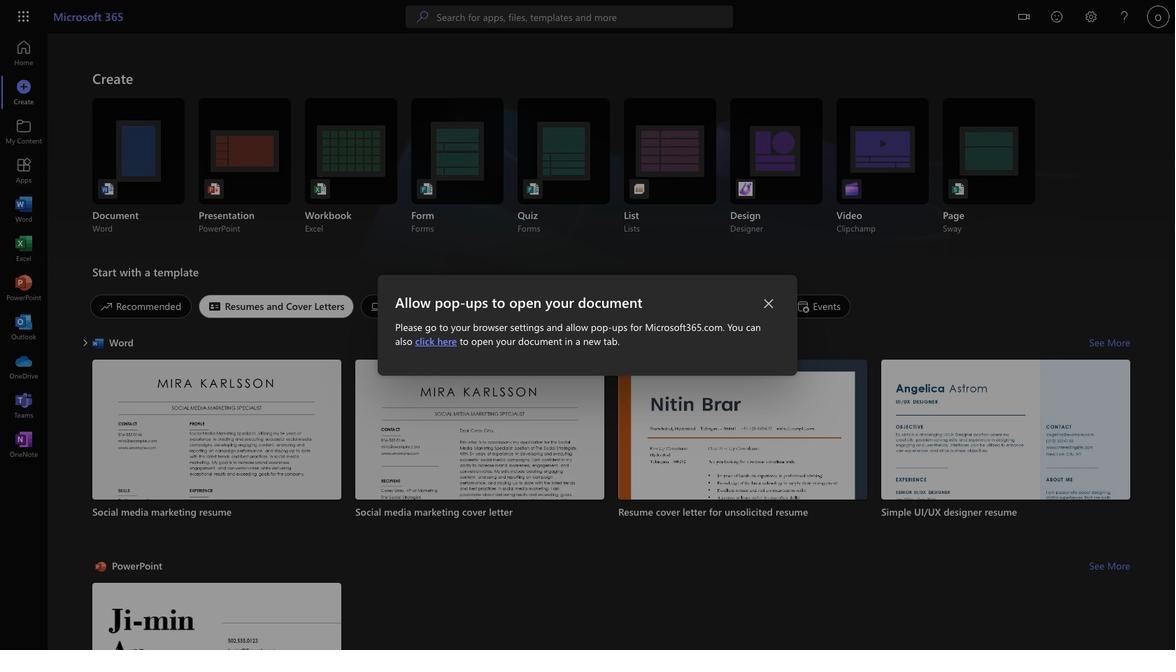 Task type: describe. For each thing, give the bounding box(es) containing it.
forms survey image
[[420, 182, 434, 196]]

outlook image
[[17, 321, 31, 335]]

resumes and cover letters element
[[199, 295, 354, 318]]

powerpoint image
[[17, 281, 31, 295]]

1 tab from the left
[[87, 295, 196, 318]]

word image
[[17, 203, 31, 217]]

scheduling element
[[541, 295, 626, 318]]

presentations element
[[361, 295, 456, 318]]

8 tab from the left
[[784, 295, 855, 318]]

social media marketing resume image
[[92, 360, 342, 650]]

4 tab from the left
[[459, 295, 538, 318]]

resume cover letter for unsolicited resume image
[[619, 360, 868, 650]]

lists list image
[[633, 182, 647, 196]]

5 tab from the left
[[538, 295, 629, 318]]

word document image
[[101, 182, 115, 196]]

create image
[[17, 85, 31, 99]]

apps image
[[17, 164, 31, 178]]

social media marketing resume link element
[[92, 505, 342, 519]]

excel workbook image
[[314, 182, 328, 196]]

events element
[[788, 295, 851, 318]]

onedrive image
[[17, 360, 31, 374]]

clipchamp video image
[[845, 182, 859, 196]]

social media marketing cover letter image
[[356, 360, 605, 650]]

resume cover letter for unsolicited resume list item
[[619, 360, 868, 650]]



Task type: locate. For each thing, give the bounding box(es) containing it.
2 tab from the left
[[196, 295, 357, 318]]

3 tab from the left
[[357, 295, 459, 318]]

social media marketing cover letter list item
[[356, 360, 605, 650]]

social media marketing resume list item
[[92, 360, 342, 650]]

new quiz image
[[526, 182, 540, 196]]

7 tab from the left
[[700, 295, 784, 318]]

resume cover letter for unsolicited resume link element
[[619, 505, 868, 519]]

sway page image
[[952, 182, 966, 196]]

tab list
[[87, 291, 1131, 322]]

list
[[92, 360, 1131, 650]]

powerpoint presentation image
[[207, 182, 221, 196]]

None search field
[[406, 6, 734, 28]]

tab
[[87, 295, 196, 318], [196, 295, 357, 318], [357, 295, 459, 318], [459, 295, 538, 318], [538, 295, 629, 318], [629, 295, 700, 318], [700, 295, 784, 318], [784, 295, 855, 318]]

designer design image
[[739, 182, 753, 196], [739, 182, 753, 196]]

navigation
[[0, 34, 48, 465]]

recommended element
[[90, 295, 192, 318]]

banner
[[0, 0, 1176, 34]]

home image
[[17, 46, 31, 60]]

simple ui/ux designer resume list item
[[882, 360, 1131, 650]]

simple ui/ux designer resume image
[[882, 360, 1131, 650]]

social media marketing cover letter link element
[[356, 505, 605, 519]]

simple perennial resume image
[[92, 583, 342, 650]]

application
[[0, 34, 1176, 650]]

teams image
[[17, 399, 31, 413]]

budgets element
[[463, 295, 534, 318]]

my content image
[[17, 125, 31, 139]]

6 tab from the left
[[629, 295, 700, 318]]

excel image
[[17, 242, 31, 256]]

simple ui/ux designer resume link element
[[882, 505, 1131, 519]]

onenote image
[[17, 438, 31, 452]]



Task type: vqa. For each thing, say whether or not it's contained in the screenshot.
Word
no



